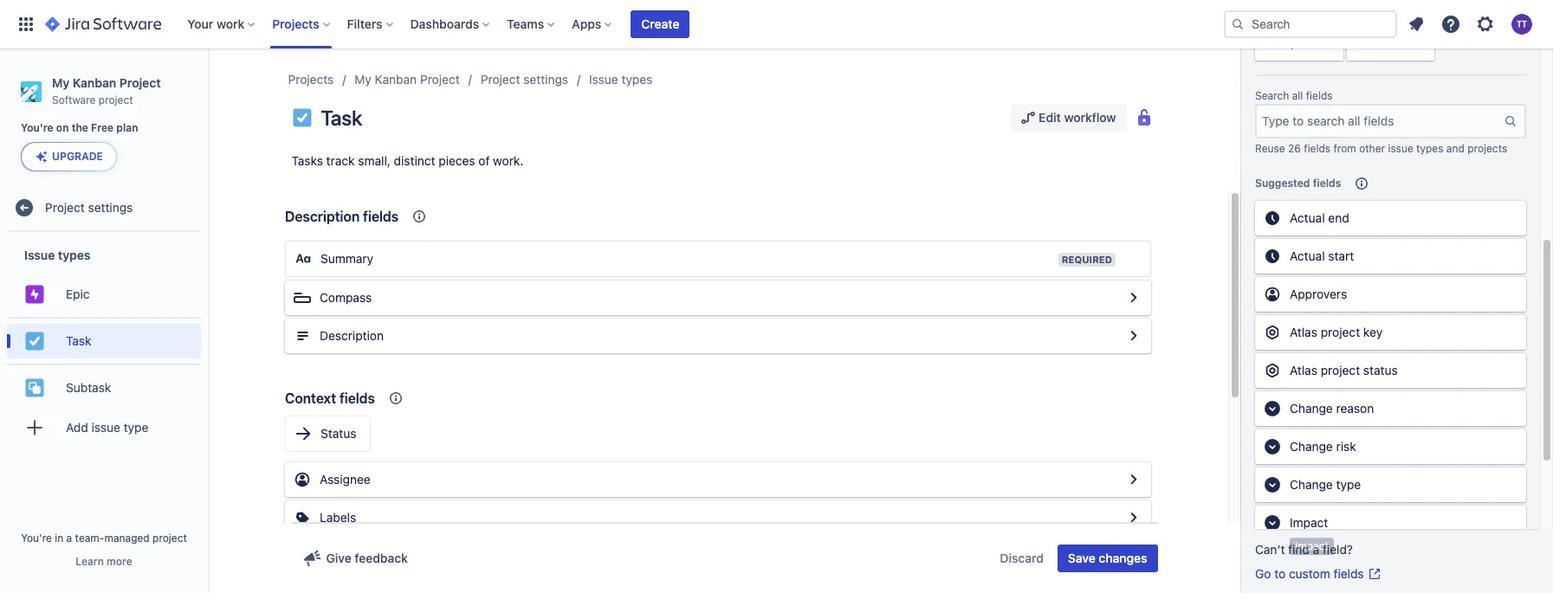 Task type: locate. For each thing, give the bounding box(es) containing it.
open field configuration image inside compass button
[[1124, 288, 1145, 308]]

1 vertical spatial issue types
[[24, 248, 90, 262]]

type down subtask link
[[124, 420, 149, 435]]

banner
[[0, 0, 1554, 49]]

0 vertical spatial impact
[[1290, 516, 1329, 530]]

2 vertical spatial open field configuration image
[[1124, 508, 1145, 529]]

you're
[[21, 121, 53, 134], [21, 532, 52, 545]]

projects up projects link
[[272, 16, 319, 31]]

change for change type
[[1290, 477, 1333, 492]]

description inside 'button'
[[320, 328, 384, 343]]

settings
[[524, 72, 569, 87], [88, 200, 133, 215]]

my inside my kanban project software project
[[52, 75, 70, 90]]

0 vertical spatial issue
[[589, 72, 618, 87]]

fields left more information about the suggested fields image
[[1313, 177, 1342, 190]]

find
[[1289, 542, 1310, 557]]

issue types
[[589, 72, 653, 87], [24, 248, 90, 262]]

3 change from the top
[[1290, 477, 1333, 492]]

managed
[[104, 532, 150, 545]]

go to custom fields
[[1256, 567, 1364, 581]]

project settings link up work.
[[481, 69, 569, 90]]

2 open field configuration image from the top
[[1124, 470, 1145, 490]]

project down 'atlas project key'
[[1321, 363, 1361, 378]]

can't find a field?
[[1256, 542, 1354, 557]]

search all fields
[[1256, 89, 1333, 102]]

compass
[[320, 290, 372, 305]]

atlas project key button
[[1256, 315, 1527, 350]]

1 vertical spatial description
[[320, 328, 384, 343]]

2 change from the top
[[1290, 439, 1333, 454]]

you're on the free plan
[[21, 121, 138, 134]]

can't
[[1256, 542, 1285, 557]]

0 vertical spatial settings
[[524, 72, 569, 87]]

1 vertical spatial settings
[[88, 200, 133, 215]]

2 horizontal spatial types
[[1417, 142, 1444, 155]]

atlas inside button
[[1290, 325, 1318, 340]]

change left risk
[[1290, 439, 1333, 454]]

description up summary
[[285, 209, 360, 224]]

task down epic
[[66, 334, 91, 348]]

project up plan
[[119, 75, 161, 90]]

projects for projects link
[[288, 72, 334, 87]]

on
[[56, 121, 69, 134]]

project
[[420, 72, 460, 87], [481, 72, 520, 87], [119, 75, 161, 90], [45, 200, 85, 215]]

1 vertical spatial change
[[1290, 439, 1333, 454]]

1 actual from the top
[[1290, 211, 1325, 225]]

1 horizontal spatial types
[[622, 72, 653, 87]]

2 vertical spatial change
[[1290, 477, 1333, 492]]

change down change risk
[[1290, 477, 1333, 492]]

project settings down upgrade
[[45, 200, 133, 215]]

actual left start
[[1290, 249, 1325, 263]]

change reason button
[[1256, 392, 1527, 426]]

notifications image
[[1406, 14, 1427, 35]]

0 vertical spatial description
[[285, 209, 360, 224]]

2 atlas from the top
[[1290, 363, 1318, 378]]

atlas project status button
[[1256, 354, 1527, 388]]

atlas inside button
[[1290, 363, 1318, 378]]

actual for actual start
[[1290, 249, 1325, 263]]

start
[[1329, 249, 1355, 263]]

more
[[107, 555, 132, 568]]

project up plan
[[99, 93, 133, 106]]

actual left "end"
[[1290, 211, 1325, 225]]

sidebar navigation image
[[189, 69, 227, 104]]

1 vertical spatial atlas
[[1290, 363, 1318, 378]]

actual inside "button"
[[1290, 211, 1325, 225]]

0 horizontal spatial my
[[52, 75, 70, 90]]

issue
[[1389, 142, 1414, 155], [91, 420, 120, 435]]

context
[[285, 391, 336, 406]]

0 vertical spatial issue types
[[589, 72, 653, 87]]

approvers
[[1290, 287, 1348, 302]]

my up software at left
[[52, 75, 70, 90]]

status
[[1364, 363, 1398, 378]]

issue right add
[[91, 420, 120, 435]]

task right issue type icon
[[321, 106, 362, 130]]

project down dashboards dropdown button
[[481, 72, 520, 87]]

0 horizontal spatial types
[[58, 248, 90, 262]]

1 vertical spatial issue
[[24, 248, 55, 262]]

1 vertical spatial projects
[[288, 72, 334, 87]]

subtask link
[[7, 371, 201, 406]]

Type to search all fields text field
[[1257, 106, 1504, 137]]

1 atlas from the top
[[1290, 325, 1318, 340]]

project left 'key'
[[1321, 325, 1361, 340]]

appswitcher icon image
[[16, 14, 36, 35]]

0 horizontal spatial project settings link
[[7, 191, 201, 226]]

0 horizontal spatial kanban
[[73, 75, 116, 90]]

my kanban project software project
[[52, 75, 161, 106]]

search image
[[1231, 17, 1245, 31]]

your
[[187, 16, 213, 31]]

give feedback
[[326, 551, 408, 566]]

0 vertical spatial change
[[1290, 401, 1333, 416]]

kanban up software at left
[[73, 75, 116, 90]]

1 horizontal spatial project settings
[[481, 72, 569, 87]]

project inside button
[[1321, 325, 1361, 340]]

1 horizontal spatial issue
[[1389, 142, 1414, 155]]

projects
[[272, 16, 319, 31], [288, 72, 334, 87]]

project settings link down upgrade
[[7, 191, 201, 226]]

and
[[1447, 142, 1465, 155]]

you're left in
[[21, 532, 52, 545]]

issue inside group
[[24, 248, 55, 262]]

atlas up change reason
[[1290, 363, 1318, 378]]

type
[[124, 420, 149, 435], [1337, 477, 1362, 492]]

issue types link
[[589, 69, 653, 90]]

0 horizontal spatial issue
[[24, 248, 55, 262]]

projects inside projects dropdown button
[[272, 16, 319, 31]]

0 vertical spatial atlas
[[1290, 325, 1318, 340]]

impact
[[1290, 516, 1329, 530], [1295, 539, 1329, 552]]

kanban for my kanban project software project
[[73, 75, 116, 90]]

fields inside go to custom fields link
[[1334, 567, 1364, 581]]

settings left issue types link
[[524, 72, 569, 87]]

approvers button
[[1256, 277, 1527, 312]]

open field configuration image inside assignee button
[[1124, 470, 1145, 490]]

open field configuration image
[[1124, 326, 1145, 347]]

project down upgrade button
[[45, 200, 85, 215]]

0 horizontal spatial issue
[[91, 420, 120, 435]]

1 horizontal spatial type
[[1337, 477, 1362, 492]]

1 horizontal spatial kanban
[[375, 72, 417, 87]]

0 vertical spatial types
[[622, 72, 653, 87]]

project down dashboards
[[420, 72, 460, 87]]

group
[[7, 233, 201, 456]]

1 vertical spatial open field configuration image
[[1124, 470, 1145, 490]]

0 horizontal spatial type
[[124, 420, 149, 435]]

a right in
[[66, 532, 72, 545]]

1 horizontal spatial task
[[321, 106, 362, 130]]

1 horizontal spatial a
[[1313, 542, 1320, 557]]

issue
[[589, 72, 618, 87], [24, 248, 55, 262]]

impact up custom
[[1295, 539, 1329, 552]]

type down risk
[[1337, 477, 1362, 492]]

0 vertical spatial projects
[[272, 16, 319, 31]]

0 vertical spatial actual
[[1290, 211, 1325, 225]]

description button
[[285, 319, 1152, 354]]

0 horizontal spatial task
[[66, 334, 91, 348]]

more information about the suggested fields image
[[1352, 173, 1373, 194]]

1 horizontal spatial project settings link
[[481, 69, 569, 90]]

1 vertical spatial you're
[[21, 532, 52, 545]]

description
[[285, 209, 360, 224], [320, 328, 384, 343]]

project
[[99, 93, 133, 106], [1321, 325, 1361, 340], [1321, 363, 1361, 378], [153, 532, 187, 545]]

0 horizontal spatial settings
[[88, 200, 133, 215]]

labels
[[320, 510, 356, 525]]

projects button
[[267, 10, 337, 38]]

1 vertical spatial project settings link
[[7, 191, 201, 226]]

change up change risk
[[1290, 401, 1333, 416]]

project settings up work.
[[481, 72, 569, 87]]

settings down upgrade
[[88, 200, 133, 215]]

kanban inside my kanban project software project
[[73, 75, 116, 90]]

fields left more information about the context fields image
[[340, 391, 375, 406]]

1 open field configuration image from the top
[[1124, 288, 1145, 308]]

you're left on
[[21, 121, 53, 134]]

issue types down the primary element
[[589, 72, 653, 87]]

fields right all
[[1307, 89, 1333, 102]]

fields right 26
[[1304, 142, 1331, 155]]

types down the primary element
[[622, 72, 653, 87]]

change risk
[[1290, 439, 1357, 454]]

description down compass
[[320, 328, 384, 343]]

1 vertical spatial issue
[[91, 420, 120, 435]]

issue right other
[[1389, 142, 1414, 155]]

0 vertical spatial issue
[[1389, 142, 1414, 155]]

1 vertical spatial type
[[1337, 477, 1362, 492]]

change reason
[[1290, 401, 1375, 416]]

1 horizontal spatial issue
[[589, 72, 618, 87]]

1 you're from the top
[[21, 121, 53, 134]]

issue for issue types link
[[589, 72, 618, 87]]

actual for actual end
[[1290, 211, 1325, 225]]

my kanban project
[[355, 72, 460, 87]]

1 vertical spatial impact
[[1295, 539, 1329, 552]]

change type button
[[1256, 468, 1527, 503]]

a right find
[[1313, 542, 1320, 557]]

0 vertical spatial you're
[[21, 121, 53, 134]]

projects up issue type icon
[[288, 72, 334, 87]]

from
[[1334, 142, 1357, 155]]

give
[[326, 551, 352, 566]]

1 change from the top
[[1290, 401, 1333, 416]]

learn more button
[[76, 555, 132, 569]]

my for my kanban project software project
[[52, 75, 70, 90]]

issue types up epic
[[24, 248, 90, 262]]

key
[[1364, 325, 1383, 340]]

actual end
[[1290, 211, 1350, 225]]

3 open field configuration image from the top
[[1124, 508, 1145, 529]]

kanban down filters 'popup button'
[[375, 72, 417, 87]]

save changes
[[1068, 551, 1148, 566]]

add
[[66, 420, 88, 435]]

types left and in the top of the page
[[1417, 142, 1444, 155]]

reuse
[[1256, 142, 1286, 155]]

2 you're from the top
[[21, 532, 52, 545]]

atlas down approvers
[[1290, 325, 1318, 340]]

impact up impact tooltip
[[1290, 516, 1329, 530]]

fields left the 'this link will be opened in a new tab' icon
[[1334, 567, 1364, 581]]

types
[[622, 72, 653, 87], [1417, 142, 1444, 155], [58, 248, 90, 262]]

dashboards
[[410, 16, 479, 31]]

2 actual from the top
[[1290, 249, 1325, 263]]

open field configuration image inside labels 'button'
[[1124, 508, 1145, 529]]

1 vertical spatial project settings
[[45, 200, 133, 215]]

suggested fields
[[1256, 177, 1342, 190]]

a
[[66, 532, 72, 545], [1313, 542, 1320, 557]]

suggested
[[1256, 177, 1311, 190]]

task link
[[7, 324, 201, 359]]

work
[[217, 16, 245, 31]]

small,
[[358, 153, 391, 168]]

impact tooltip
[[1290, 537, 1334, 554]]

1 vertical spatial actual
[[1290, 249, 1325, 263]]

actual inside button
[[1290, 249, 1325, 263]]

0 horizontal spatial a
[[66, 532, 72, 545]]

1 horizontal spatial issue types
[[589, 72, 653, 87]]

types up epic
[[58, 248, 90, 262]]

atlas project key
[[1290, 325, 1383, 340]]

task group
[[7, 317, 201, 364]]

description fields
[[285, 209, 399, 224]]

open field configuration image
[[1124, 288, 1145, 308], [1124, 470, 1145, 490], [1124, 508, 1145, 529]]

in
[[55, 532, 63, 545]]

my right projects link
[[355, 72, 372, 87]]

create button
[[631, 10, 690, 38]]

kanban
[[375, 72, 417, 87], [73, 75, 116, 90]]

go
[[1256, 567, 1272, 581]]

work.
[[493, 153, 524, 168]]

task inside task link
[[66, 334, 91, 348]]

1 horizontal spatial my
[[355, 72, 372, 87]]

0 vertical spatial open field configuration image
[[1124, 288, 1145, 308]]

1 vertical spatial task
[[66, 334, 91, 348]]

atlas for atlas project status
[[1290, 363, 1318, 378]]

project right "managed" at the left
[[153, 532, 187, 545]]

issue down the primary element
[[589, 72, 618, 87]]

0 vertical spatial project settings link
[[481, 69, 569, 90]]

jira software image
[[45, 14, 161, 35], [45, 14, 161, 35]]

issue up epic 'link'
[[24, 248, 55, 262]]



Task type: vqa. For each thing, say whether or not it's contained in the screenshot.
"tab"
no



Task type: describe. For each thing, give the bounding box(es) containing it.
description for description
[[320, 328, 384, 343]]

status
[[321, 426, 357, 441]]

discard
[[1000, 551, 1044, 566]]

edit
[[1039, 110, 1061, 125]]

field?
[[1323, 542, 1354, 557]]

dependent
[[1273, 22, 1327, 35]]

learn more
[[76, 555, 132, 568]]

0 horizontal spatial issue types
[[24, 248, 90, 262]]

assignee button
[[285, 463, 1152, 497]]

0 vertical spatial project settings
[[481, 72, 569, 87]]

upgrade
[[52, 150, 103, 163]]

search
[[1256, 89, 1290, 102]]

kanban for my kanban project
[[375, 72, 417, 87]]

Search field
[[1224, 10, 1398, 38]]

learn
[[76, 555, 104, 568]]

projects link
[[288, 69, 334, 90]]

save changes button
[[1058, 545, 1158, 573]]

impact inside tooltip
[[1295, 539, 1329, 552]]

open field configuration image for summary
[[1124, 288, 1145, 308]]

my for my kanban project
[[355, 72, 372, 87]]

workflow
[[1065, 110, 1117, 125]]

add issue type
[[66, 420, 149, 435]]

plan
[[116, 121, 138, 134]]

feedback
[[355, 551, 408, 566]]

all
[[1293, 89, 1304, 102]]

atlas for atlas project key
[[1290, 325, 1318, 340]]

compass button
[[285, 281, 1152, 315]]

of
[[479, 153, 490, 168]]

labels button
[[285, 501, 1152, 536]]

0 horizontal spatial project settings
[[45, 200, 133, 215]]

actual start
[[1290, 249, 1355, 263]]

go to custom fields link
[[1256, 566, 1382, 583]]

actual end button
[[1256, 201, 1527, 236]]

issue inside button
[[91, 420, 120, 435]]

primary element
[[10, 0, 1224, 49]]

a for in
[[66, 532, 72, 545]]

open field configuration image for assignee
[[1124, 508, 1145, 529]]

0 vertical spatial task
[[321, 106, 362, 130]]

epic link
[[7, 278, 201, 312]]

your work button
[[182, 10, 262, 38]]

project inside my kanban project software project
[[119, 75, 161, 90]]

change for change reason
[[1290, 401, 1333, 416]]

group containing issue types
[[7, 233, 201, 456]]

tasks track small, distinct pieces of work.
[[292, 153, 524, 168]]

projects
[[1468, 142, 1508, 155]]

fields left more information about the context fields icon
[[363, 209, 399, 224]]

discard button
[[990, 545, 1055, 573]]

dependent dropdown
[[1273, 22, 1327, 50]]

dashboards button
[[405, 10, 495, 38]]

26
[[1289, 142, 1301, 155]]

filters button
[[342, 10, 400, 38]]

impact inside button
[[1290, 516, 1329, 530]]

dropdown
[[1275, 37, 1324, 50]]

types inside issue types link
[[622, 72, 653, 87]]

other
[[1360, 142, 1386, 155]]

more information about the context fields image
[[386, 388, 406, 409]]

0 vertical spatial type
[[124, 420, 149, 435]]

help image
[[1441, 14, 1462, 35]]

tasks
[[292, 153, 323, 168]]

you're for you're on the free plan
[[21, 121, 53, 134]]

the
[[72, 121, 88, 134]]

a for find
[[1313, 542, 1320, 557]]

edit workflow
[[1039, 110, 1117, 125]]

banner containing your work
[[0, 0, 1554, 49]]

custom
[[1289, 567, 1331, 581]]

description for description fields
[[285, 209, 360, 224]]

changes
[[1099, 551, 1148, 566]]

to
[[1275, 567, 1286, 581]]

change risk button
[[1256, 430, 1527, 464]]

change for change risk
[[1290, 439, 1333, 454]]

more information about the context fields image
[[409, 206, 430, 227]]

impact button
[[1256, 506, 1527, 541]]

epic
[[66, 287, 90, 301]]

reason
[[1337, 401, 1375, 416]]

give feedback button
[[292, 545, 418, 573]]

end
[[1329, 211, 1350, 225]]

summary
[[321, 251, 374, 266]]

2 vertical spatial types
[[58, 248, 90, 262]]

change type
[[1290, 477, 1362, 492]]

atlas project status
[[1290, 363, 1398, 378]]

pieces
[[439, 153, 475, 168]]

you're for you're in a team-managed project
[[21, 532, 52, 545]]

my kanban project link
[[355, 69, 460, 90]]

reuse 26 fields from other issue types and projects
[[1256, 142, 1508, 155]]

edit workflow button
[[1011, 104, 1127, 132]]

1 horizontal spatial settings
[[524, 72, 569, 87]]

create
[[642, 16, 680, 31]]

distinct
[[394, 153, 435, 168]]

project inside button
[[1321, 363, 1361, 378]]

filters
[[347, 16, 383, 31]]

required
[[1062, 254, 1113, 265]]

subtask
[[66, 380, 111, 395]]

settings image
[[1476, 14, 1497, 35]]

this link will be opened in a new tab image
[[1368, 568, 1382, 581]]

your profile and settings image
[[1512, 14, 1533, 35]]

add issue type image
[[24, 418, 45, 439]]

add issue type button
[[7, 411, 201, 446]]

issue for group containing issue types
[[24, 248, 55, 262]]

assignee
[[320, 472, 371, 487]]

project inside my kanban project software project
[[99, 93, 133, 106]]

actual start button
[[1256, 239, 1527, 274]]

projects for projects dropdown button
[[272, 16, 319, 31]]

1 vertical spatial types
[[1417, 142, 1444, 155]]

upgrade button
[[22, 143, 116, 171]]

track
[[326, 153, 355, 168]]

risk
[[1337, 439, 1357, 454]]

issue type icon image
[[292, 107, 312, 128]]



